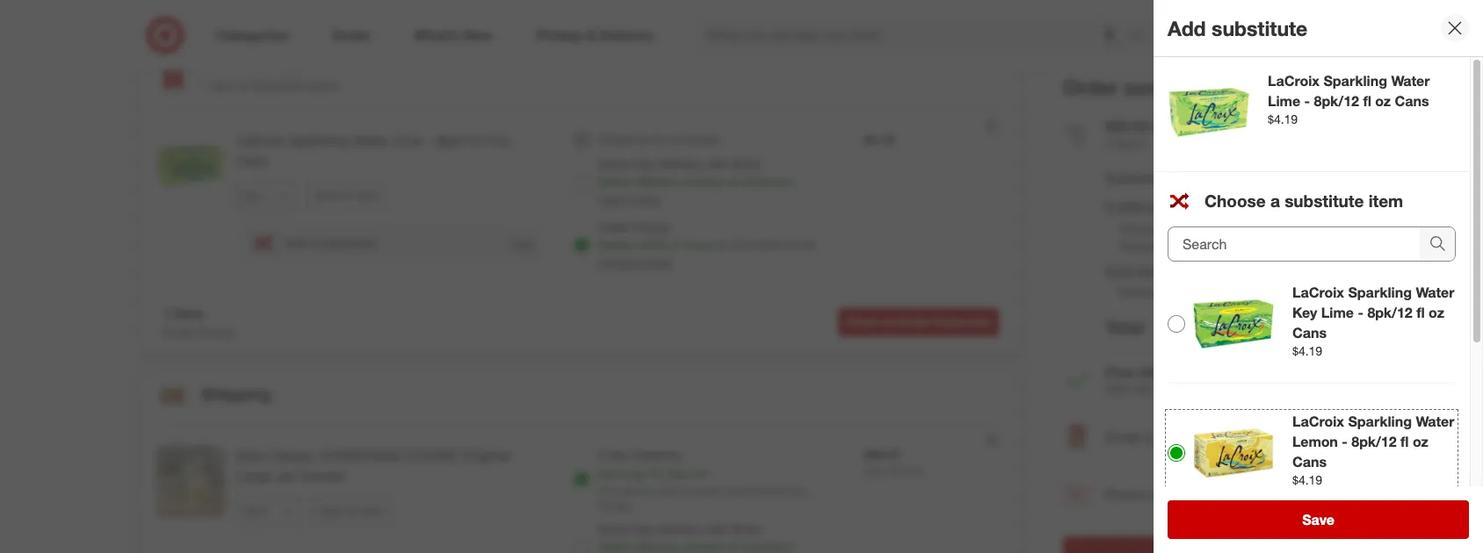 Task type: locate. For each thing, give the bounding box(es) containing it.
2 horizontal spatial shipping
[[1119, 239, 1168, 254]]

for down 22oz classic christmas cookie original large jar candle
[[346, 504, 358, 517]]

1 vertical spatial 1
[[163, 305, 170, 322]]

for up the add a substitute
[[341, 189, 353, 202]]

order pickup 1 item at charlotte north
[[201, 53, 338, 93]]

$4.19 inside lacroix sparkling water lemon - 8pk/12 fl oz cans $4.19
[[1292, 472, 1322, 487]]

cans
[[1395, 92, 1429, 110], [236, 152, 269, 170], [1292, 324, 1327, 342], [1292, 453, 1327, 471]]

add substitute dialog
[[1154, 0, 1483, 554]]

large
[[236, 467, 272, 485]]

0 vertical spatial shipping
[[1138, 363, 1196, 381]]

substitute
[[1212, 15, 1308, 40], [1285, 191, 1364, 211], [321, 236, 376, 250]]

lacroix for lacroix sparkling water key lime - 8pk/12 fl oz cans $4.19
[[1292, 284, 1344, 301]]

sparkling
[[1324, 72, 1387, 90], [289, 132, 348, 149], [1348, 284, 1412, 301], [1348, 413, 1412, 431]]

candle
[[299, 467, 344, 485]]

pickup inside 1 item order pickup
[[198, 325, 235, 340]]

lemon
[[1292, 433, 1338, 451]]

a for email
[[1144, 429, 1151, 446]]

later for christmas
[[361, 504, 382, 517]]

0 vertical spatial same
[[598, 157, 630, 171]]

add button down "lemon"
[[1315, 483, 1343, 505]]

sparkling inside lacroix sparkling water key lime - 8pk/12 fl oz cans $4.19
[[1348, 284, 1412, 301]]

0 vertical spatial shipping
[[598, 132, 647, 147]]

delivery for same day delivery with shipt select delivery window at checkout learn more
[[658, 157, 702, 171]]

save for later button down the candle
[[312, 497, 390, 525]]

2 horizontal spatial at
[[728, 174, 738, 189]]

Search search field
[[1169, 228, 1420, 261]]

22oz classic christmas cookie original large jar candle image
[[156, 446, 226, 516]]

0 vertical spatial later
[[356, 189, 377, 202]]

shipt up "checkout"
[[731, 157, 760, 171]]

add for topmost add button
[[511, 236, 534, 251]]

1 vertical spatial save for later
[[320, 504, 382, 517]]

8pk/12 inside lacroix sparkling water key lime - 8pk/12 fl oz cans $4.19
[[1367, 304, 1413, 321]]

at inside "order pickup ready within 2 hours at charlotte north change store"
[[717, 237, 727, 252]]

1 delivery from the top
[[658, 157, 702, 171]]

with for same day delivery with shipt select delivery window at checkout learn more
[[705, 157, 728, 171]]

shipt
[[731, 157, 760, 171], [731, 522, 760, 537]]

1 horizontal spatial a
[[1144, 429, 1151, 446]]

1 vertical spatial lime
[[392, 132, 423, 149]]

cans inside lacroix sparkling water lemon - 8pk/12 fl oz cans $4.19
[[1292, 453, 1327, 471]]

day
[[633, 157, 654, 171], [633, 522, 654, 537]]

1 vertical spatial save for later button
[[312, 497, 390, 525]]

2 vertical spatial lime
[[1321, 304, 1354, 321]]

0 horizontal spatial $53.53
[[1105, 118, 1147, 135]]

lime inside lacroix sparkling water lime - 8pk/12 fl oz cans $4.19
[[1268, 92, 1300, 110]]

1 vertical spatial shipping
[[1119, 239, 1168, 254]]

0 vertical spatial charlotte
[[253, 78, 304, 93]]

What can we help you find? suggestions appear below search field
[[697, 16, 1134, 54]]

day
[[609, 447, 629, 462]]

1 horizontal spatial north
[[785, 237, 816, 252]]

later down "lacroix sparkling water lime - 8pk/12 fl oz cans"
[[356, 189, 377, 202]]

north
[[307, 78, 338, 93], [785, 237, 816, 252]]

free for free
[[1315, 198, 1343, 216]]

1 horizontal spatial lime
[[1268, 92, 1300, 110]]

oz inside lacroix sparkling water lemon - 8pk/12 fl oz cans $4.19
[[1413, 433, 1428, 451]]

0 vertical spatial substitute
[[1212, 15, 1308, 40]]

0 horizontal spatial lacroix sparkling water lime - 8pk/12 fl oz cans image
[[156, 131, 226, 201]]

$53.53 down $2.87
[[1293, 317, 1343, 337]]

jar
[[276, 467, 295, 485]]

$15.49
[[890, 465, 922, 478]]

with inside same day delivery with shipt select delivery window at checkout learn more
[[705, 157, 728, 171]]

shipping up orders*
[[1138, 363, 1196, 381]]

free down the $50.66
[[1315, 198, 1343, 216]]

delivery inside same day delivery with shipt select delivery window at checkout learn more
[[658, 157, 702, 171]]

0 vertical spatial delivery
[[636, 174, 679, 189]]

0 vertical spatial cart item ready to fulfill group
[[141, 110, 1020, 293]]

1 horizontal spatial shipping
[[1138, 363, 1196, 381]]

with up window
[[705, 157, 728, 171]]

lacroix sparkling water lemon - 8pk/12 fl oz cans $4.19
[[1292, 413, 1455, 487]]

for for -
[[341, 189, 353, 202]]

8pk/12 inside lacroix sparkling water lemon - 8pk/12 fl oz cans $4.19
[[1352, 433, 1397, 451]]

delivery inside 2-day shipping get it by fri, nov 24 this delivery date includes extra time for the holiday.
[[620, 485, 657, 498]]

0 horizontal spatial charlotte
[[253, 78, 304, 93]]

0 vertical spatial shipt
[[731, 157, 760, 171]]

2 vertical spatial for
[[346, 504, 358, 517]]

order inside order pickup 1 item at charlotte north
[[201, 53, 247, 73]]

$53.53 inside $53.53 total 4 items
[[1105, 118, 1147, 135]]

1 vertical spatial substitute
[[1285, 191, 1364, 211]]

cart item ready to fulfill group
[[141, 110, 1020, 293], [141, 425, 1020, 554]]

add button left store pickup "option"
[[510, 235, 534, 252]]

0 horizontal spatial at
[[239, 78, 249, 93]]

1 vertical spatial a
[[311, 236, 318, 250]]

save for later down the candle
[[320, 504, 382, 517]]

$53.53 total 4 items
[[1105, 118, 1182, 151]]

lime for lacroix sparkling water lime - 8pk/12 fl oz cans
[[392, 132, 423, 149]]

order inside button
[[900, 316, 929, 329]]

oz
[[1375, 92, 1391, 110], [495, 132, 510, 149], [1429, 304, 1444, 321], [1413, 433, 1428, 451]]

pickup inside order pickup 1 item at charlotte north
[[251, 53, 305, 73]]

shipping
[[598, 132, 647, 147], [1119, 239, 1168, 254], [201, 384, 271, 404]]

at inside same day delivery with shipt select delivery window at checkout learn more
[[728, 174, 738, 189]]

taxes
[[1172, 262, 1206, 280]]

water for lacroix sparkling water lemon - 8pk/12 fl oz cans $4.19
[[1416, 413, 1455, 431]]

delivery up the more
[[636, 174, 679, 189]]

free
[[1315, 198, 1343, 216], [1105, 363, 1135, 381]]

same up 'select'
[[598, 157, 630, 171]]

for left the
[[776, 485, 788, 498]]

0 horizontal spatial north
[[307, 78, 338, 93]]

1 horizontal spatial add button
[[1315, 483, 1343, 505]]

$53.53 up items
[[1105, 118, 1147, 135]]

delivery down by
[[620, 485, 657, 498]]

delivery
[[658, 157, 702, 171], [658, 522, 702, 537]]

1 vertical spatial delivery
[[658, 522, 702, 537]]

shipt for same day delivery with shipt select delivery window at checkout learn more
[[731, 157, 760, 171]]

1 vertical spatial delivery
[[620, 485, 657, 498]]

lime for lacroix sparkling water lime - 8pk/12 fl oz cans $4.19
[[1268, 92, 1300, 110]]

8pk/12 inside lacroix sparkling water lime - 8pk/12 fl oz cans $4.19
[[1314, 92, 1359, 110]]

(4
[[1162, 172, 1172, 187]]

sparkling for lacroix sparkling water lime - 8pk/12 fl oz cans $4.19
[[1324, 72, 1387, 90]]

1 shipt from the top
[[731, 157, 760, 171]]

0 vertical spatial with
[[705, 157, 728, 171]]

oz inside lacroix sparkling water lime - 8pk/12 fl oz cans $4.19
[[1375, 92, 1391, 110]]

2 horizontal spatial lime
[[1321, 304, 1354, 321]]

2 shipt from the top
[[731, 522, 760, 537]]

2 same from the top
[[598, 522, 630, 537]]

fl inside "lacroix sparkling water lime - 8pk/12 fl oz cans"
[[484, 132, 491, 149]]

Store pickup radio
[[573, 236, 591, 254]]

shipt down extra
[[731, 522, 760, 537]]

later down 22oz classic christmas cookie original large jar candle
[[361, 504, 382, 517]]

shipping up fri,
[[633, 447, 680, 462]]

shipt inside same day delivery with shipt select delivery window at checkout learn more
[[731, 157, 760, 171]]

lacroix inside lacroix sparkling water lime - 8pk/12 fl oz cans $4.19
[[1268, 72, 1320, 90]]

lacroix inside lacroix sparkling water key lime - 8pk/12 fl oz cans $4.19
[[1292, 284, 1344, 301]]

0 horizontal spatial shipping
[[633, 447, 680, 462]]

2 horizontal spatial a
[[1270, 191, 1280, 211]]

oz for lacroix sparkling water lemon - 8pk/12 fl oz cans $4.19
[[1413, 433, 1428, 451]]

1 day from the top
[[633, 157, 654, 171]]

(exclusions
[[1200, 382, 1261, 397]]

1 vertical spatial free
[[1105, 363, 1135, 381]]

same inside same day delivery with shipt select delivery window at checkout learn more
[[598, 157, 630, 171]]

save down "lemon"
[[1302, 511, 1334, 529]]

store
[[644, 255, 672, 270]]

delivery for same day delivery with shipt
[[658, 522, 702, 537]]

None radio
[[573, 175, 591, 192], [573, 471, 591, 489], [573, 540, 591, 554], [573, 175, 591, 192], [573, 471, 591, 489], [573, 540, 591, 554]]

0 vertical spatial free
[[1315, 198, 1343, 216]]

0 horizontal spatial 1
[[163, 305, 170, 322]]

- for lacroix sparkling water lemon - 8pk/12 fl oz cans $4.19
[[1342, 433, 1348, 451]]

water inside "lacroix sparkling water lime - 8pk/12 fl oz cans"
[[352, 132, 389, 149]]

oz inside "lacroix sparkling water lime - 8pk/12 fl oz cans"
[[495, 132, 510, 149]]

a for choose
[[1270, 191, 1280, 211]]

order for order pickup 1 item at charlotte north
[[201, 53, 247, 73]]

- inside lacroix sparkling water lemon - 8pk/12 fl oz cans $4.19
[[1342, 433, 1348, 451]]

2 vertical spatial at
[[717, 237, 727, 252]]

cans inside lacroix sparkling water key lime - 8pk/12 fl oz cans $4.19
[[1292, 324, 1327, 342]]

0 horizontal spatial free
[[1105, 363, 1135, 381]]

0 vertical spatial lime
[[1268, 92, 1300, 110]]

day down shipping not available
[[633, 157, 654, 171]]

lacroix inside "lacroix sparkling water lime - 8pk/12 fl oz cans"
[[236, 132, 285, 149]]

save up the add a substitute
[[315, 189, 338, 202]]

$2.87
[[1308, 262, 1343, 280]]

sparkling inside "lacroix sparkling water lime - 8pk/12 fl oz cans"
[[289, 132, 348, 149]]

substitute for choose a substitute item
[[1285, 191, 1364, 211]]

1 vertical spatial later
[[361, 504, 382, 517]]

- inside "lacroix sparkling water lime - 8pk/12 fl oz cans"
[[427, 132, 432, 149]]

extra
[[726, 485, 749, 498]]

sparkling for lacroix sparkling water lime - 8pk/12 fl oz cans
[[289, 132, 348, 149]]

0 vertical spatial save for later button
[[307, 182, 385, 210]]

oz inside lacroix sparkling water key lime - 8pk/12 fl oz cans $4.19
[[1429, 304, 1444, 321]]

order inside "order pickup ready within 2 hours at charlotte north change store"
[[598, 220, 629, 235]]

-
[[1304, 92, 1310, 110], [427, 132, 432, 149], [1358, 304, 1364, 321], [1342, 433, 1348, 451]]

cans inside lacroix sparkling water lime - 8pk/12 fl oz cans $4.19
[[1395, 92, 1429, 110]]

lime inside lacroix sparkling water key lime - 8pk/12 fl oz cans $4.19
[[1321, 304, 1354, 321]]

1 vertical spatial add button
[[1315, 483, 1343, 505]]

1 same from the top
[[598, 157, 630, 171]]

0 vertical spatial day
[[633, 157, 654, 171]]

1 vertical spatial at
[[728, 174, 738, 189]]

estimated
[[1105, 262, 1169, 280]]

lime inside "lacroix sparkling water lime - 8pk/12 fl oz cans"
[[392, 132, 423, 149]]

north inside order pickup 1 item at charlotte north
[[307, 78, 338, 93]]

water inside lacroix sparkling water lime - 8pk/12 fl oz cans $4.19
[[1391, 72, 1430, 90]]

2 delivery from the top
[[658, 522, 702, 537]]

None radio
[[573, 131, 591, 149], [1168, 315, 1185, 333], [1168, 445, 1185, 462], [573, 131, 591, 149], [1168, 315, 1185, 333], [1168, 445, 1185, 462]]

lacroix sparkling water lime - 8pk/12 fl oz cans $4.19
[[1268, 72, 1430, 126]]

day down by
[[633, 522, 654, 537]]

based
[[1119, 285, 1155, 300]]

0 horizontal spatial a
[[311, 236, 318, 250]]

0 vertical spatial 1
[[201, 78, 208, 93]]

0 vertical spatial delivery
[[658, 157, 702, 171]]

with
[[705, 157, 728, 171], [705, 522, 728, 537]]

4
[[1105, 136, 1112, 151]]

later
[[356, 189, 377, 202], [361, 504, 382, 517]]

1 vertical spatial same
[[598, 522, 630, 537]]

sparkling inside lacroix sparkling water lime - 8pk/12 fl oz cans $4.19
[[1324, 72, 1387, 90]]

add inside dialog
[[1168, 15, 1206, 40]]

key
[[1292, 304, 1317, 321]]

2 vertical spatial shipping
[[201, 384, 271, 404]]

0 horizontal spatial shipping
[[201, 384, 271, 404]]

same down holiday.
[[598, 522, 630, 537]]

2 with from the top
[[705, 522, 728, 537]]

0 vertical spatial $53.53
[[1105, 118, 1147, 135]]

1 vertical spatial day
[[633, 522, 654, 537]]

free inside free shipping with $35 orders* (exclusions apply)
[[1105, 363, 1135, 381]]

0 vertical spatial at
[[239, 78, 249, 93]]

oz for lacroix sparkling water lime - 8pk/12 fl oz cans $4.19
[[1375, 92, 1391, 110]]

same for same day delivery with shipt
[[598, 522, 630, 537]]

$46.47 each $15.49
[[864, 447, 922, 478]]

shipping not available
[[598, 132, 719, 147]]

lacroix
[[1268, 72, 1320, 90], [236, 132, 285, 149], [1292, 284, 1344, 301], [1292, 413, 1344, 431]]

22oz classic christmas cookie original large jar candle link
[[236, 446, 545, 486]]

1 vertical spatial charlotte
[[731, 237, 781, 252]]

lacroix down order pickup 1 item at charlotte north
[[236, 132, 285, 149]]

pickup
[[251, 53, 305, 73], [633, 220, 670, 235], [1119, 221, 1157, 236], [932, 316, 966, 329], [198, 325, 235, 340]]

water inside lacroix sparkling water key lime - 8pk/12 fl oz cans $4.19
[[1416, 284, 1455, 301]]

water for lacroix sparkling water lime - 8pk/12 fl oz cans
[[352, 132, 389, 149]]

charlotte
[[253, 78, 304, 93], [731, 237, 781, 252]]

north up "lacroix sparkling water lime - 8pk/12 fl oz cans"
[[307, 78, 338, 93]]

1 horizontal spatial shipping
[[598, 132, 647, 147]]

lacroix down add substitute
[[1268, 72, 1320, 90]]

1 vertical spatial $53.53
[[1293, 317, 1343, 337]]

2 vertical spatial a
[[1144, 429, 1151, 446]]

1 horizontal spatial free
[[1315, 198, 1343, 216]]

$4.19 inside lacroix sparkling water key lime - 8pk/12 fl oz cans $4.19
[[1292, 343, 1322, 358]]

save inside save button
[[1302, 511, 1334, 529]]

cans inside "lacroix sparkling water lime - 8pk/12 fl oz cans"
[[236, 152, 269, 170]]

1 vertical spatial shipping
[[633, 447, 680, 462]]

0 horizontal spatial lime
[[392, 132, 423, 149]]

lacroix for lacroix sparkling water lime - 8pk/12 fl oz cans $4.19
[[1268, 72, 1320, 90]]

free up with
[[1105, 363, 1135, 381]]

within
[[636, 237, 669, 252]]

pickup inside button
[[932, 316, 966, 329]]

subtotal (4 items)
[[1105, 170, 1209, 188]]

with down 'includes' on the bottom of page
[[705, 522, 728, 537]]

add button
[[510, 235, 534, 252], [1315, 483, 1343, 505]]

0 horizontal spatial add button
[[510, 235, 534, 252]]

sparkling inside lacroix sparkling water lemon - 8pk/12 fl oz cans $4.19
[[1348, 413, 1412, 431]]

save for later button up the add a substitute
[[307, 182, 385, 210]]

- inside lacroix sparkling water lime - 8pk/12 fl oz cans $4.19
[[1304, 92, 1310, 110]]

delivery down date
[[658, 522, 702, 537]]

1 vertical spatial shipt
[[731, 522, 760, 537]]

1 horizontal spatial charlotte
[[731, 237, 781, 252]]

$4.19
[[1268, 111, 1298, 126], [864, 132, 894, 147], [1292, 343, 1322, 358], [1292, 472, 1322, 487]]

cans for lacroix sparkling water lime - 8pk/12 fl oz cans
[[236, 152, 269, 170]]

shipping up the "estimated"
[[1119, 239, 1168, 254]]

save for later up the add a substitute
[[315, 189, 377, 202]]

day inside same day delivery with shipt select delivery window at checkout learn more
[[633, 157, 654, 171]]

shipping up 22oz in the left bottom of the page
[[201, 384, 271, 404]]

save down the candle
[[320, 504, 343, 517]]

time
[[752, 485, 773, 498]]

lacroix sparkling water lime - 8pk/12 fl oz cans image
[[1168, 71, 1250, 154], [156, 131, 226, 201]]

cart item ready to fulfill group containing lacroix sparkling water lime - 8pk/12 fl oz cans
[[141, 110, 1020, 293]]

delivery
[[636, 174, 679, 189], [620, 485, 657, 498]]

pickup shipping
[[1119, 221, 1168, 254]]

lacroix sparkling water lemon - 8pk/12 fl oz cans image
[[1192, 412, 1275, 495]]

delivery down available
[[658, 157, 702, 171]]

1 horizontal spatial $53.53
[[1293, 317, 1343, 337]]

water inside lacroix sparkling water lemon - 8pk/12 fl oz cans $4.19
[[1416, 413, 1455, 431]]

item inside button
[[969, 316, 991, 329]]

1 vertical spatial cart item ready to fulfill group
[[141, 425, 1020, 554]]

lacroix down $2.87
[[1292, 284, 1344, 301]]

8pk/12 inside "lacroix sparkling water lime - 8pk/12 fl oz cans"
[[436, 132, 480, 149]]

add
[[1168, 15, 1206, 40], [285, 236, 308, 250], [511, 236, 534, 251], [1316, 485, 1342, 503]]

item inside 1 item order pickup
[[174, 305, 204, 322]]

message
[[1179, 429, 1236, 446]]

1 cart item ready to fulfill group from the top
[[141, 110, 1020, 293]]

cans for lacroix sparkling water lemon - 8pk/12 fl oz cans $4.19
[[1292, 453, 1327, 471]]

sparkling for lacroix sparkling water key lime - 8pk/12 fl oz cans $4.19
[[1348, 284, 1412, 301]]

later for water
[[356, 189, 377, 202]]

0 vertical spatial north
[[307, 78, 338, 93]]

save
[[315, 189, 338, 202], [320, 504, 343, 517], [1302, 511, 1334, 529]]

0 vertical spatial a
[[1270, 191, 1280, 211]]

shipping left not
[[598, 132, 647, 147]]

2 day from the top
[[633, 522, 654, 537]]

0 vertical spatial for
[[341, 189, 353, 202]]

order for order pickup ready within 2 hours at charlotte north change store
[[598, 220, 629, 235]]

shipping for shipping not available
[[598, 132, 647, 147]]

0 vertical spatial save for later
[[315, 189, 377, 202]]

available
[[671, 132, 719, 147]]

1 horizontal spatial at
[[717, 237, 727, 252]]

charlotte inside order pickup 1 item at charlotte north
[[253, 78, 304, 93]]

lacroix inside lacroix sparkling water lemon - 8pk/12 fl oz cans $4.19
[[1292, 413, 1344, 431]]

2 cart item ready to fulfill group from the top
[[141, 425, 1020, 554]]

cans for lacroix sparkling water lime - 8pk/12 fl oz cans $4.19
[[1395, 92, 1429, 110]]

nov
[[668, 466, 689, 481]]

1 horizontal spatial 1
[[201, 78, 208, 93]]

a inside add substitute dialog
[[1270, 191, 1280, 211]]

8pk/12 for lacroix sparkling water lemon - 8pk/12 fl oz cans $4.19
[[1352, 433, 1397, 451]]

water for lacroix sparkling water lime - 8pk/12 fl oz cans $4.19
[[1391, 72, 1430, 90]]

not
[[650, 132, 668, 147]]

cart item ready to fulfill group containing 22oz classic christmas cookie original large jar candle
[[141, 425, 1020, 554]]

more
[[632, 192, 661, 207]]

fl inside lacroix sparkling water lime - 8pk/12 fl oz cans $4.19
[[1363, 92, 1371, 110]]

same for same day delivery with shipt select delivery window at checkout learn more
[[598, 157, 630, 171]]

fl inside lacroix sparkling water lemon - 8pk/12 fl oz cans $4.19
[[1401, 433, 1409, 451]]

1 vertical spatial with
[[705, 522, 728, 537]]

free shipping with $35 orders* (exclusions apply)
[[1105, 363, 1297, 397]]

order
[[201, 53, 247, 73], [1063, 75, 1118, 99], [598, 220, 629, 235], [900, 316, 929, 329], [163, 325, 194, 340]]

hours
[[682, 237, 713, 252]]

1 with from the top
[[705, 157, 728, 171]]

1 vertical spatial north
[[785, 237, 816, 252]]

same
[[598, 157, 630, 171], [598, 522, 630, 537]]

lacroix for lacroix sparkling water lime - 8pk/12 fl oz cans
[[236, 132, 285, 149]]

north down "checkout"
[[785, 237, 816, 252]]

with
[[1105, 382, 1130, 397]]

1 vertical spatial for
[[776, 485, 788, 498]]

total
[[1105, 317, 1143, 337]]

2 vertical spatial substitute
[[321, 236, 376, 250]]

shipping inside free shipping with $35 orders* (exclusions apply)
[[1138, 363, 1196, 381]]

lacroix up "lemon"
[[1292, 413, 1344, 431]]

day for same day delivery with shipt select delivery window at checkout learn more
[[633, 157, 654, 171]]



Task type: vqa. For each thing, say whether or not it's contained in the screenshot.
radio
yes



Task type: describe. For each thing, give the bounding box(es) containing it.
2
[[672, 237, 679, 252]]

includes
[[684, 485, 723, 498]]

apply)
[[1264, 382, 1297, 397]]

select
[[598, 174, 633, 189]]

40360
[[1175, 285, 1210, 300]]

code
[[1151, 486, 1182, 503]]

save for sparkling
[[315, 189, 338, 202]]

it
[[621, 466, 628, 481]]

add a substitute
[[285, 236, 376, 250]]

item inside add substitute dialog
[[1369, 191, 1403, 211]]

lacroix sparkling water key lime - 8pk/12 fl oz cans image
[[1192, 283, 1275, 366]]

shipt for same day delivery with shipt
[[731, 522, 760, 537]]

this
[[598, 485, 617, 498]]

$50.66
[[1300, 170, 1343, 188]]

search button
[[1122, 16, 1164, 58]]

fl for lacroix sparkling water lemon - 8pk/12 fl oz cans $4.19
[[1401, 433, 1409, 451]]

learn
[[598, 192, 629, 207]]

learn more button
[[598, 191, 661, 208]]

subtotal
[[1105, 170, 1158, 188]]

items)
[[1176, 172, 1209, 187]]

$46.47
[[864, 447, 901, 462]]

lacroix sparkling water key lime - 8pk/12 fl oz cans $4.19
[[1292, 284, 1455, 358]]

1 horizontal spatial lacroix sparkling water lime - 8pk/12 fl oz cans image
[[1168, 71, 1250, 154]]

save for later for water
[[315, 189, 377, 202]]

lacroix for lacroix sparkling water lemon - 8pk/12 fl oz cans $4.19
[[1292, 413, 1344, 431]]

- for lacroix sparkling water lime - 8pk/12 fl oz cans
[[427, 132, 432, 149]]

total
[[1151, 118, 1182, 135]]

cookie
[[405, 447, 458, 465]]

$53.53 for $53.53 total 4 items
[[1105, 118, 1147, 135]]

day for same day delivery with shipt
[[633, 522, 654, 537]]

save for later button for water
[[307, 182, 385, 210]]

check out order pickup item
[[846, 316, 991, 329]]

$53.53 for $53.53
[[1293, 317, 1343, 337]]

add for add a substitute
[[285, 236, 308, 250]]

2-day shipping get it by fri, nov 24 this delivery date includes extra time for the holiday.
[[598, 447, 806, 513]]

order summary
[[1063, 75, 1214, 99]]

out
[[881, 316, 897, 329]]

item inside order pickup 1 item at charlotte north
[[211, 78, 235, 93]]

get
[[598, 466, 618, 481]]

with for same day delivery with shipt
[[705, 522, 728, 537]]

save for later button for christmas
[[312, 497, 390, 525]]

date
[[660, 485, 681, 498]]

pickup inside "order pickup ready within 2 hours at charlotte north change store"
[[633, 220, 670, 235]]

checkout
[[742, 174, 793, 189]]

search
[[1122, 28, 1164, 45]]

for inside 2-day shipping get it by fri, nov 24 this delivery date includes extra time for the holiday.
[[776, 485, 788, 498]]

save for classic
[[320, 504, 343, 517]]

for for original
[[346, 504, 358, 517]]

save for later for christmas
[[320, 504, 382, 517]]

add for add substitute
[[1168, 15, 1206, 40]]

lacroix sparkling water lime - 8pk/12 fl oz cans
[[236, 132, 510, 170]]

substitute for add a substitute
[[321, 236, 376, 250]]

shipping inside 2-day shipping get it by fri, nov 24 this delivery date includes extra time for the holiday.
[[633, 447, 680, 462]]

promo code
[[1105, 486, 1182, 503]]

add for add button to the bottom
[[1316, 485, 1342, 503]]

fl for lacroix sparkling water lime - 8pk/12 fl oz cans
[[484, 132, 491, 149]]

water for lacroix sparkling water key lime - 8pk/12 fl oz cans $4.19
[[1416, 284, 1455, 301]]

window
[[682, 174, 725, 189]]

original
[[462, 447, 510, 465]]

order for order summary
[[1063, 75, 1118, 99]]

based on 40360
[[1119, 285, 1210, 300]]

north inside "order pickup ready within 2 hours at charlotte north change store"
[[785, 237, 816, 252]]

a for add
[[311, 236, 318, 250]]

24
[[693, 466, 707, 481]]

$4.19 inside lacroix sparkling water lime - 8pk/12 fl oz cans $4.19
[[1268, 111, 1298, 126]]

fri,
[[648, 466, 664, 481]]

fl for lacroix sparkling water lime - 8pk/12 fl oz cans $4.19
[[1363, 92, 1371, 110]]

sparkling for lacroix sparkling water lemon - 8pk/12 fl oz cans $4.19
[[1348, 413, 1412, 431]]

fulfillment
[[1105, 198, 1169, 216]]

gift
[[1155, 429, 1175, 446]]

holiday.
[[598, 500, 633, 513]]

choose a substitute item
[[1205, 191, 1403, 211]]

oz for lacroix sparkling water lime - 8pk/12 fl oz cans
[[495, 132, 510, 149]]

charlotte inside "order pickup ready within 2 hours at charlotte north change store"
[[731, 237, 781, 252]]

each
[[864, 465, 887, 478]]

1 item order pickup
[[163, 305, 235, 340]]

email
[[1105, 429, 1140, 446]]

22oz
[[236, 447, 267, 465]]

the
[[791, 485, 806, 498]]

promo
[[1105, 486, 1147, 503]]

christmas
[[320, 447, 401, 465]]

free for free shipping with $35 orders* (exclusions apply)
[[1105, 363, 1135, 381]]

- inside lacroix sparkling water key lime - 8pk/12 fl oz cans $4.19
[[1358, 304, 1364, 321]]

pickup inside pickup shipping
[[1119, 221, 1157, 236]]

order pickup ready within 2 hours at charlotte north change store
[[598, 220, 816, 270]]

same day delivery with shipt
[[598, 522, 760, 537]]

at inside order pickup 1 item at charlotte north
[[239, 78, 249, 93]]

check
[[846, 316, 878, 329]]

summary
[[1124, 75, 1214, 99]]

$35
[[1133, 382, 1153, 397]]

change store button
[[598, 254, 672, 272]]

shipping for shipping
[[201, 384, 271, 404]]

fl inside lacroix sparkling water key lime - 8pk/12 fl oz cans $4.19
[[1416, 304, 1425, 321]]

22oz classic christmas cookie original large jar candle
[[236, 447, 510, 485]]

choose
[[1205, 191, 1266, 211]]

order inside 1 item order pickup
[[163, 325, 194, 340]]

same day delivery with shipt select delivery window at checkout learn more
[[598, 157, 793, 207]]

estimated taxes
[[1105, 262, 1206, 280]]

ready
[[598, 237, 633, 252]]

8pk/12 for lacroix sparkling water lime - 8pk/12 fl oz cans $4.19
[[1314, 92, 1359, 110]]

email a gift message
[[1105, 429, 1236, 446]]

on
[[1158, 285, 1172, 300]]

8pk/12 for lacroix sparkling water lime - 8pk/12 fl oz cans
[[436, 132, 480, 149]]

check out order pickup item button
[[838, 309, 999, 337]]

classic
[[270, 447, 316, 465]]

0 vertical spatial add button
[[510, 235, 534, 252]]

- for lacroix sparkling water lime - 8pk/12 fl oz cans $4.19
[[1304, 92, 1310, 110]]

orders*
[[1156, 382, 1196, 397]]

by
[[631, 466, 644, 481]]

add substitute
[[1168, 15, 1308, 40]]

lacroix sparkling water lime - 8pk/12 fl oz cans link
[[236, 131, 545, 171]]

items
[[1116, 136, 1146, 151]]

1 inside order pickup 1 item at charlotte north
[[201, 78, 208, 93]]

1 inside 1 item order pickup
[[163, 305, 170, 322]]

save button
[[1168, 501, 1469, 539]]

delivery inside same day delivery with shipt select delivery window at checkout learn more
[[636, 174, 679, 189]]

change
[[598, 255, 641, 270]]



